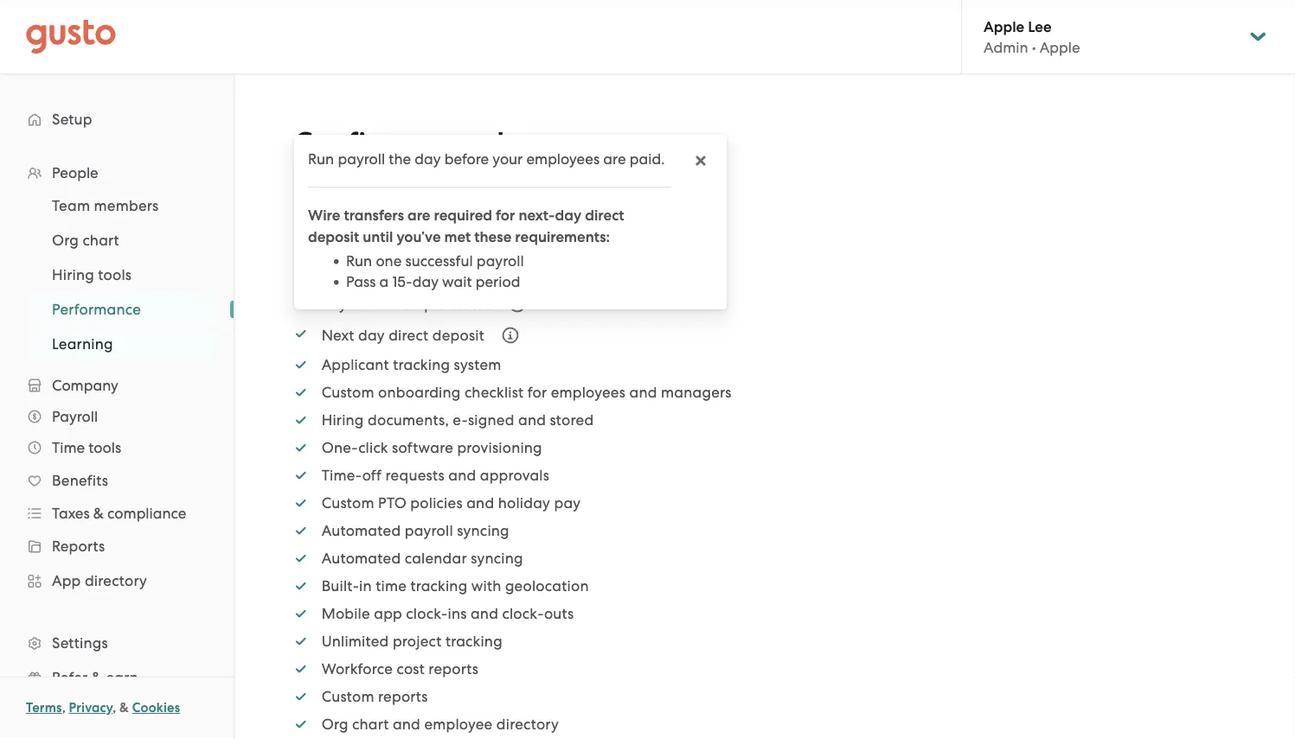Task type: locate. For each thing, give the bounding box(es) containing it.
unlimited project tracking
[[322, 633, 503, 651]]

hiring inside "hiring tools" "link"
[[52, 267, 94, 284]]

& left the earn
[[92, 670, 102, 687]]

1 vertical spatial employees
[[551, 384, 626, 402]]

0 vertical spatial &
[[93, 505, 104, 523]]

,
[[62, 701, 66, 716], [113, 701, 116, 716]]

0 horizontal spatial payroll
[[338, 151, 385, 168]]

automated for automated payroll syncing
[[322, 523, 401, 540]]

directory right employee
[[497, 716, 559, 734]]

1 vertical spatial are
[[408, 207, 430, 225]]

and down custom reports on the bottom left of the page
[[393, 716, 421, 734]]

1 horizontal spatial for
[[528, 384, 547, 402]]

in left time
[[359, 578, 372, 595]]

1 horizontal spatial direct
[[585, 207, 624, 225]]

payroll
[[338, 151, 385, 168], [477, 253, 524, 270], [405, 523, 453, 540]]

1 vertical spatial automated
[[322, 550, 401, 568]]

1 horizontal spatial payroll
[[405, 523, 453, 540]]

settings
[[52, 635, 108, 652]]

payroll for payroll
[[52, 408, 98, 426]]

and up custom pto policies and holiday pay
[[448, 467, 476, 485]]

1 vertical spatial direct
[[389, 327, 429, 344]]

chart for org chart
[[83, 232, 119, 249]]

0 horizontal spatial directory
[[85, 573, 147, 590]]

automated down pto
[[322, 523, 401, 540]]

0 horizontal spatial hiring
[[52, 267, 94, 284]]

e-
[[453, 412, 468, 429]]

the inside dialog main content element
[[389, 151, 411, 168]]

your
[[410, 126, 471, 161], [493, 151, 523, 168], [489, 215, 519, 232]]

are
[[603, 151, 626, 168], [408, 207, 430, 225]]

hiring tools
[[52, 267, 132, 284]]

•
[[1032, 39, 1036, 56]]

payroll inside list
[[405, 523, 453, 540]]

custom
[[322, 384, 374, 402], [322, 495, 374, 512], [322, 689, 374, 706]]

met
[[444, 228, 471, 246]]

gusto navigation element
[[0, 74, 234, 739]]

cookies button
[[132, 698, 180, 719]]

1 horizontal spatial apple
[[1040, 39, 1080, 56]]

directory down reports link at the left
[[85, 573, 147, 590]]

direct up requirements:
[[585, 207, 624, 225]]

1 horizontal spatial deposit
[[432, 327, 485, 344]]

one
[[376, 253, 402, 270]]

for right the checklist
[[528, 384, 547, 402]]

org chart
[[52, 232, 119, 249]]

with
[[471, 578, 501, 595]]

org for org chart and employee directory
[[322, 716, 348, 734]]

home image
[[26, 19, 116, 54]]

your right from
[[489, 215, 519, 232]]

benefits link
[[17, 466, 216, 497]]

people
[[52, 164, 98, 182]]

multiple
[[389, 296, 446, 313]]

learning
[[52, 336, 113, 353]]

team members link
[[31, 190, 216, 222]]

0 vertical spatial custom
[[322, 384, 374, 402]]

reports right cost
[[429, 661, 479, 678]]

1 vertical spatial in
[[359, 578, 372, 595]]

a
[[380, 273, 389, 291]]

payroll for payroll in multiple states
[[322, 296, 369, 313]]

payroll in multiple states
[[322, 296, 491, 313]]

1 vertical spatial &
[[92, 670, 102, 687]]

0 horizontal spatial direct
[[389, 327, 429, 344]]

dialog main content element
[[294, 135, 727, 310]]

1 horizontal spatial chart
[[352, 716, 389, 734]]

0 vertical spatial chart
[[83, 232, 119, 249]]

0 vertical spatial directory
[[85, 573, 147, 590]]

tools down payroll 'dropdown button'
[[88, 440, 121, 457]]

chart inside gusto navigation element
[[83, 232, 119, 249]]

apple up the admin
[[984, 18, 1025, 35]]

custom reports
[[322, 689, 428, 706]]

0 vertical spatial tools
[[98, 267, 132, 284]]

app directory
[[52, 573, 147, 590]]

automated up built-
[[322, 550, 401, 568]]

from
[[453, 215, 485, 232]]

employees up stored
[[551, 384, 626, 402]]

2 clock- from the left
[[502, 606, 544, 623]]

clock- up project in the bottom left of the page
[[406, 606, 448, 623]]

1 horizontal spatial run
[[346, 253, 372, 270]]

1 vertical spatial org
[[322, 716, 348, 734]]

cost
[[397, 661, 425, 678]]

next-
[[519, 207, 555, 225]]

0 vertical spatial are
[[603, 151, 626, 168]]

chart down custom reports on the bottom left of the page
[[352, 716, 389, 734]]

1 vertical spatial directory
[[497, 716, 559, 734]]

run inside wire transfers are required for next-day direct deposit until you've met these requirements: run one successful payroll pass a 15 -day wait period
[[346, 253, 372, 270]]

plan up "to"
[[478, 126, 541, 161]]

, left privacy link
[[62, 701, 66, 716]]

0 vertical spatial deposit
[[308, 228, 359, 246]]

before
[[445, 151, 489, 168]]

1 horizontal spatial org
[[322, 716, 348, 734]]

automated
[[322, 523, 401, 540], [322, 550, 401, 568]]

requests
[[386, 467, 445, 485]]

1 horizontal spatial in
[[373, 296, 385, 313]]

custom for custom reports
[[322, 689, 374, 706]]

your up you're switching to the plus plan
[[410, 126, 471, 161]]

syncing up the with
[[471, 550, 523, 568]]

1 vertical spatial for
[[528, 384, 547, 402]]

automated payroll syncing
[[322, 523, 510, 540]]

1 vertical spatial run
[[346, 253, 372, 270]]

0 horizontal spatial in
[[359, 578, 372, 595]]

1 custom from the top
[[322, 384, 374, 402]]

0 vertical spatial org
[[52, 232, 79, 249]]

syncing for automated payroll syncing
[[457, 523, 510, 540]]

1 horizontal spatial directory
[[497, 716, 559, 734]]

org inside gusto navigation element
[[52, 232, 79, 249]]

hiring
[[52, 267, 94, 284], [322, 412, 364, 429]]

your inside dialog main content element
[[493, 151, 523, 168]]

0 horizontal spatial for
[[496, 207, 515, 225]]

1 horizontal spatial the
[[491, 179, 524, 205]]

0 vertical spatial syncing
[[457, 523, 510, 540]]

0 horizontal spatial the
[[389, 151, 411, 168]]

confirm your plan
[[294, 126, 541, 161]]

0 vertical spatial payroll
[[338, 151, 385, 168]]

payroll inside 'dropdown button'
[[52, 408, 98, 426]]

the up switching
[[389, 151, 411, 168]]

& down the earn
[[119, 701, 129, 716]]

1 vertical spatial apple
[[1040, 39, 1080, 56]]

unlimited
[[322, 633, 389, 651]]

& right taxes
[[93, 505, 104, 523]]

payroll up period
[[477, 253, 524, 270]]

reports down workforce cost reports
[[378, 689, 428, 706]]

ins
[[448, 606, 467, 623]]

privacy link
[[69, 701, 113, 716]]

and left managers
[[630, 384, 657, 402]]

managers
[[661, 384, 732, 402]]

for inside wire transfers are required for next-day direct deposit until you've met these requirements: run one successful payroll pass a 15 -day wait period
[[496, 207, 515, 225]]

custom down applicant
[[322, 384, 374, 402]]

0 vertical spatial employees
[[527, 151, 600, 168]]

taxes & compliance
[[52, 505, 186, 523]]

2 custom from the top
[[322, 495, 374, 512]]

run up you're on the left of the page
[[308, 151, 334, 168]]

1 horizontal spatial hiring
[[322, 412, 364, 429]]

built-in time tracking with geolocation
[[322, 578, 589, 595]]

chart down team members
[[83, 232, 119, 249]]

2 vertical spatial custom
[[322, 689, 374, 706]]

1 vertical spatial syncing
[[471, 550, 523, 568]]

employee
[[424, 716, 493, 734]]

tracking up the onboarding
[[393, 357, 450, 374]]

1 vertical spatial custom
[[322, 495, 374, 512]]

deposit down wire
[[308, 228, 359, 246]]

direct inside wire transfers are required for next-day direct deposit until you've met these requirements: run one successful payroll pass a 15 -day wait period
[[585, 207, 624, 225]]

for inside list
[[528, 384, 547, 402]]

chart
[[83, 232, 119, 249], [352, 716, 389, 734]]

apple
[[984, 18, 1025, 35], [1040, 39, 1080, 56]]

list containing payroll in multiple states
[[294, 286, 1236, 739]]

1 horizontal spatial ,
[[113, 701, 116, 716]]

and
[[630, 384, 657, 402], [518, 412, 546, 429], [448, 467, 476, 485], [467, 495, 494, 512], [471, 606, 498, 623], [393, 716, 421, 734]]

0 vertical spatial automated
[[322, 523, 401, 540]]

0 horizontal spatial chart
[[83, 232, 119, 249]]

syncing down custom pto policies and holiday pay
[[457, 523, 510, 540]]

day
[[415, 151, 441, 168], [555, 207, 582, 225], [413, 273, 439, 291], [358, 327, 385, 344]]

clock-
[[406, 606, 448, 623], [502, 606, 544, 623]]

and left 'holiday'
[[467, 495, 494, 512]]

1 vertical spatial plan
[[576, 179, 622, 205]]

0 horizontal spatial reports
[[378, 689, 428, 706]]

until
[[363, 228, 393, 246]]

org
[[52, 232, 79, 249], [322, 716, 348, 734]]

direct inside list
[[389, 327, 429, 344]]

0 vertical spatial plan
[[478, 126, 541, 161]]

workforce
[[322, 661, 393, 678]]

terms
[[26, 701, 62, 716]]

holiday
[[498, 495, 550, 512]]

run up pass
[[346, 253, 372, 270]]

wire
[[308, 207, 340, 225]]

0 horizontal spatial clock-
[[406, 606, 448, 623]]

0 vertical spatial hiring
[[52, 267, 94, 284]]

plan
[[478, 126, 541, 161], [576, 179, 622, 205]]

custom down time-
[[322, 495, 374, 512]]

2 horizontal spatial payroll
[[477, 253, 524, 270]]

time tools
[[52, 440, 121, 457]]

plan up plan.
[[576, 179, 622, 205]]

tools inside dropdown button
[[88, 440, 121, 457]]

list
[[0, 157, 234, 739], [0, 189, 234, 362], [294, 286, 1236, 739]]

the right "to"
[[491, 179, 524, 205]]

2 vertical spatial payroll
[[405, 523, 453, 540]]

0 horizontal spatial apple
[[984, 18, 1025, 35]]

apple right • at the right top
[[1040, 39, 1080, 56]]

deposit down states
[[432, 327, 485, 344]]

day right next
[[358, 327, 385, 344]]

1 vertical spatial chart
[[352, 716, 389, 734]]

org down team
[[52, 232, 79, 249]]

deposit
[[308, 228, 359, 246], [432, 327, 485, 344]]

0 vertical spatial for
[[496, 207, 515, 225]]

0 vertical spatial in
[[373, 296, 385, 313]]

run
[[308, 151, 334, 168], [346, 253, 372, 270]]

3 custom from the top
[[322, 689, 374, 706]]

paid.
[[630, 151, 665, 168]]

payroll down pass
[[322, 296, 369, 313]]

2 automated from the top
[[322, 550, 401, 568]]

0 vertical spatial apple
[[984, 18, 1025, 35]]

direct up applicant tracking system
[[389, 327, 429, 344]]

1 vertical spatial payroll
[[52, 408, 98, 426]]

1 vertical spatial the
[[491, 179, 524, 205]]

0 vertical spatial payroll
[[322, 296, 369, 313]]

&
[[93, 505, 104, 523], [92, 670, 102, 687], [119, 701, 129, 716]]

0 horizontal spatial deposit
[[308, 228, 359, 246]]

2 vertical spatial &
[[119, 701, 129, 716]]

your right before at the left of page
[[493, 151, 523, 168]]

tools
[[98, 267, 132, 284], [88, 440, 121, 457]]

1 horizontal spatial clock-
[[502, 606, 544, 623]]

hiring up 'one-'
[[322, 412, 364, 429]]

1 , from the left
[[62, 701, 66, 716]]

for up these
[[496, 207, 515, 225]]

you'll unlock:
[[294, 263, 385, 280]]

1 vertical spatial reports
[[378, 689, 428, 706]]

1 horizontal spatial plan
[[576, 179, 622, 205]]

0 horizontal spatial ,
[[62, 701, 66, 716]]

& inside taxes & compliance dropdown button
[[93, 505, 104, 523]]

0 vertical spatial run
[[308, 151, 334, 168]]

tracking down calendar
[[410, 578, 468, 595]]

1 vertical spatial hiring
[[322, 412, 364, 429]]

1 vertical spatial deposit
[[432, 327, 485, 344]]

are left paid.
[[603, 151, 626, 168]]

0 vertical spatial reports
[[429, 661, 479, 678]]

hiring down org chart
[[52, 267, 94, 284]]

period
[[476, 273, 520, 291]]

and down custom onboarding checklist for employees and managers
[[518, 412, 546, 429]]

1 horizontal spatial are
[[603, 151, 626, 168]]

custom down the workforce
[[322, 689, 374, 706]]

payroll up the time
[[52, 408, 98, 426]]

0 horizontal spatial are
[[408, 207, 430, 225]]

employees up the plus
[[527, 151, 600, 168]]

0 horizontal spatial payroll
[[52, 408, 98, 426]]

1 vertical spatial tools
[[88, 440, 121, 457]]

tools inside "link"
[[98, 267, 132, 284]]

0 vertical spatial the
[[389, 151, 411, 168]]

1 automated from the top
[[322, 523, 401, 540]]

in down "a"
[[373, 296, 385, 313]]

tracking down ins in the bottom of the page
[[446, 633, 503, 651]]

& inside refer & earn link
[[92, 670, 102, 687]]

0 horizontal spatial org
[[52, 232, 79, 249]]

taxes & compliance button
[[17, 498, 216, 530]]

1 horizontal spatial payroll
[[322, 296, 369, 313]]

are up you've
[[408, 207, 430, 225]]

payroll up automated calendar syncing
[[405, 523, 453, 540]]

tools up performance link
[[98, 267, 132, 284]]

org down custom reports on the bottom left of the page
[[322, 716, 348, 734]]

time-
[[322, 467, 362, 485]]

, down refer & earn link
[[113, 701, 116, 716]]

0 vertical spatial direct
[[585, 207, 624, 225]]

clock- down geolocation
[[502, 606, 544, 623]]

are inside wire transfers are required for next-day direct deposit until you've met these requirements: run one successful payroll pass a 15 -day wait period
[[408, 207, 430, 225]]

1 vertical spatial payroll
[[477, 253, 524, 270]]

custom for custom onboarding checklist for employees and managers
[[322, 384, 374, 402]]

15
[[392, 273, 406, 291]]

payroll up you're on the left of the page
[[338, 151, 385, 168]]



Task type: vqa. For each thing, say whether or not it's contained in the screenshot.
or inside Job title Choose from your existing set of jobs or enter a new one.
no



Task type: describe. For each thing, give the bounding box(es) containing it.
these
[[474, 228, 512, 246]]

time
[[52, 440, 85, 457]]

refer & earn link
[[17, 663, 216, 694]]

calendar
[[405, 550, 467, 568]]

learning link
[[31, 329, 216, 360]]

time
[[376, 578, 407, 595]]

2 , from the left
[[113, 701, 116, 716]]

1 clock- from the left
[[406, 606, 448, 623]]

1 vertical spatial tracking
[[410, 578, 468, 595]]

admin
[[984, 39, 1028, 56]]

day up switching
[[415, 151, 441, 168]]

2 vertical spatial tracking
[[446, 633, 503, 651]]

run payroll the day before your employees are paid.
[[308, 151, 665, 168]]

you're
[[294, 179, 357, 205]]

reports link
[[17, 531, 216, 562]]

0 horizontal spatial plan
[[478, 126, 541, 161]]

off
[[362, 467, 382, 485]]

wire transfers are required for next-day direct deposit until you've met these requirements: run one successful payroll pass a 15 -day wait period
[[308, 207, 624, 291]]

workforce cost reports
[[322, 661, 479, 678]]

apple lee admin • apple
[[984, 18, 1080, 56]]

tools for hiring tools
[[98, 267, 132, 284]]

payroll for the
[[338, 151, 385, 168]]

applicant
[[322, 357, 389, 374]]

transfers
[[344, 207, 404, 225]]

payroll for syncing
[[405, 523, 453, 540]]

geolocation
[[505, 578, 589, 595]]

refer
[[52, 670, 88, 687]]

wait
[[442, 273, 472, 291]]

what's
[[338, 215, 382, 232]]

chart for org chart and employee directory
[[352, 716, 389, 734]]

people button
[[17, 157, 216, 189]]

deposit inside wire transfers are required for next-day direct deposit until you've met these requirements: run one successful payroll pass a 15 -day wait period
[[308, 228, 359, 246]]

performance
[[52, 301, 141, 318]]

mobile app clock-ins and clock-outs
[[322, 606, 574, 623]]

signed
[[468, 412, 515, 429]]

team
[[52, 197, 90, 215]]

taxes
[[52, 505, 90, 523]]

syncing for automated calendar syncing
[[471, 550, 523, 568]]

plan.
[[575, 215, 610, 232]]

and right ins in the bottom of the page
[[471, 606, 498, 623]]

custom for custom pto policies and holiday pay
[[322, 495, 374, 512]]

app
[[374, 606, 402, 623]]

here's what's changing from your current plan.
[[294, 215, 610, 232]]

custom pto policies and holiday pay
[[322, 495, 581, 512]]

unlock:
[[335, 263, 385, 280]]

documents,
[[368, 412, 449, 429]]

hiring for hiring documents, e-signed and stored
[[322, 412, 364, 429]]

hiring for hiring tools
[[52, 267, 94, 284]]

list containing people
[[0, 157, 234, 739]]

click
[[358, 440, 388, 457]]

privacy
[[69, 701, 113, 716]]

lee
[[1028, 18, 1052, 35]]

project
[[393, 633, 442, 651]]

cookies
[[132, 701, 180, 716]]

automated calendar syncing
[[322, 550, 523, 568]]

in for built-
[[359, 578, 372, 595]]

1 horizontal spatial reports
[[429, 661, 479, 678]]

pto
[[378, 495, 407, 512]]

you'll
[[294, 263, 331, 280]]

hiring tools link
[[31, 260, 216, 291]]

benefits
[[52, 472, 108, 490]]

& for compliance
[[93, 505, 104, 523]]

current
[[523, 215, 571, 232]]

pay
[[554, 495, 581, 512]]

members
[[94, 197, 159, 215]]

time-off requests and approvals
[[322, 467, 550, 485]]

org chart and employee directory
[[322, 716, 559, 734]]

checklist
[[465, 384, 524, 402]]

here's
[[294, 215, 335, 232]]

performance link
[[31, 294, 216, 325]]

changing
[[385, 215, 450, 232]]

0 vertical spatial tracking
[[393, 357, 450, 374]]

day inside list
[[358, 327, 385, 344]]

day up requirements:
[[555, 207, 582, 225]]

outs
[[544, 606, 574, 623]]

terms , privacy , & cookies
[[26, 701, 180, 716]]

earn
[[106, 670, 138, 687]]

next
[[322, 327, 354, 344]]

payroll inside wire transfers are required for next-day direct deposit until you've met these requirements: run one successful payroll pass a 15 -day wait period
[[477, 253, 524, 270]]

onboarding
[[378, 384, 461, 402]]

reports
[[52, 538, 105, 556]]

you're switching to the plus plan
[[294, 179, 622, 205]]

time tools button
[[17, 433, 216, 464]]

org chart link
[[31, 225, 216, 256]]

org for org chart
[[52, 232, 79, 249]]

day up the multiple
[[413, 273, 439, 291]]

& for earn
[[92, 670, 102, 687]]

payroll button
[[17, 402, 216, 433]]

list containing team members
[[0, 189, 234, 362]]

software
[[392, 440, 453, 457]]

app directory link
[[17, 566, 216, 597]]

one-click software provisioning
[[322, 440, 542, 457]]

system
[[454, 357, 501, 374]]

mobile
[[322, 606, 370, 623]]

employees inside list
[[551, 384, 626, 402]]

to
[[464, 179, 485, 205]]

plus
[[530, 179, 570, 205]]

refer & earn
[[52, 670, 138, 687]]

tools for time tools
[[88, 440, 121, 457]]

required
[[434, 207, 492, 225]]

-
[[406, 273, 413, 291]]

directory inside gusto navigation element
[[85, 573, 147, 590]]

successful
[[405, 253, 473, 270]]

automated for automated calendar syncing
[[322, 550, 401, 568]]

app
[[52, 573, 81, 590]]

0 horizontal spatial run
[[308, 151, 334, 168]]

employees inside dialog main content element
[[527, 151, 600, 168]]

in for payroll
[[373, 296, 385, 313]]

setup
[[52, 111, 92, 128]]



